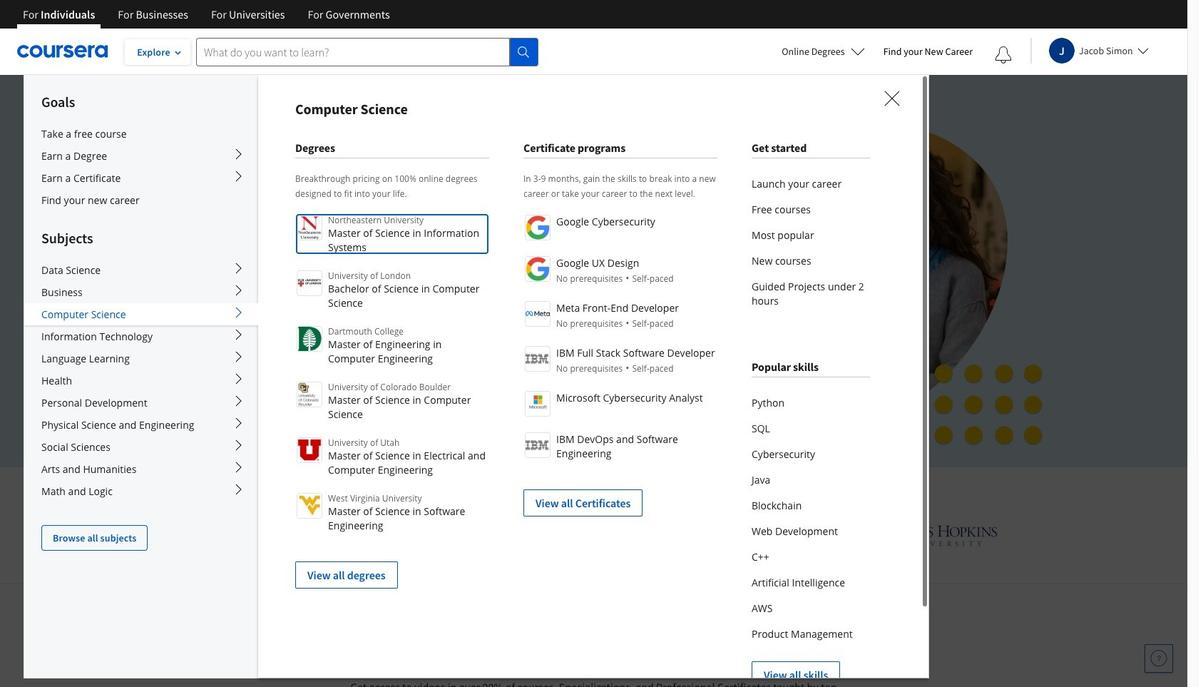 Task type: locate. For each thing, give the bounding box(es) containing it.
None search field
[[196, 37, 539, 66]]

partnername logo image
[[525, 215, 551, 240], [525, 256, 551, 282], [525, 301, 551, 327], [525, 346, 551, 372], [525, 391, 551, 417], [525, 432, 551, 458]]

list
[[752, 171, 870, 314], [295, 213, 489, 589], [524, 213, 718, 517], [752, 390, 870, 687]]

2 partnername logo image from the top
[[525, 256, 551, 282]]

hec paris image
[[766, 521, 816, 550]]

dartmouth college logo image
[[297, 326, 322, 352]]

explore menu element
[[24, 75, 258, 551]]

0 vertical spatial list item
[[524, 475, 718, 517]]

0 horizontal spatial list item
[[295, 547, 489, 589]]

1 partnername logo image from the top
[[525, 215, 551, 240]]

2 vertical spatial list item
[[752, 647, 870, 687]]

coursera plus image
[[180, 134, 397, 155]]

list item
[[524, 475, 718, 517], [295, 547, 489, 589], [752, 647, 870, 687]]

university of utah logo image
[[297, 437, 322, 463]]

2 horizontal spatial list item
[[752, 647, 870, 687]]

university of illinois at urbana-champaign image
[[190, 524, 301, 547]]

group
[[24, 74, 930, 687]]

What do you want to learn? text field
[[196, 37, 510, 66]]

google image
[[460, 522, 537, 549]]

3 partnername logo image from the top
[[525, 301, 551, 327]]

1 vertical spatial list item
[[295, 547, 489, 589]]



Task type: vqa. For each thing, say whether or not it's contained in the screenshot.
SAS image
no



Task type: describe. For each thing, give the bounding box(es) containing it.
university of london logo image
[[297, 270, 322, 296]]

duke university image
[[347, 522, 414, 545]]

5 partnername logo image from the top
[[525, 391, 551, 417]]

6 partnername logo image from the top
[[525, 432, 551, 458]]

university of michigan image
[[583, 516, 620, 555]]

4 partnername logo image from the top
[[525, 346, 551, 372]]

help center image
[[1151, 650, 1168, 667]]

1 horizontal spatial list item
[[524, 475, 718, 517]]

university of colorado boulder logo image
[[297, 382, 322, 407]]

banner navigation
[[11, 0, 401, 39]]

johns hopkins university image
[[862, 522, 998, 549]]

west virginia university logo image
[[297, 493, 322, 519]]

northeastern university  logo image
[[297, 215, 322, 240]]

coursera image
[[17, 40, 108, 63]]



